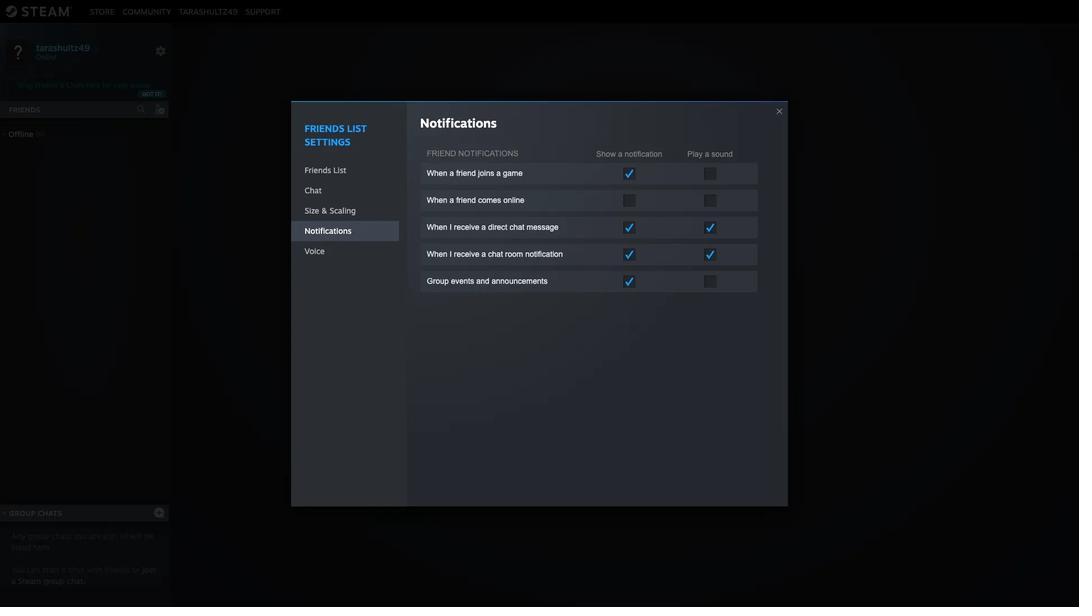 Task type: locate. For each thing, give the bounding box(es) containing it.
part
[[103, 531, 118, 541]]

friend
[[456, 168, 476, 177], [456, 195, 476, 204]]

a left the direct
[[482, 222, 486, 231]]

notifications
[[420, 115, 497, 130], [458, 149, 519, 158], [305, 226, 352, 235]]

1 vertical spatial or
[[132, 565, 140, 575]]

friends for friends
[[9, 105, 40, 114]]

group left events
[[427, 276, 449, 285]]

notifications down size & scaling
[[305, 226, 352, 235]]

0 vertical spatial friend
[[427, 149, 456, 158]]

friends down "drag"
[[9, 105, 40, 114]]

drag
[[18, 81, 33, 89]]

friend up when a friend joins a game
[[427, 149, 456, 158]]

notifications up friend notifications
[[420, 115, 497, 130]]

list inside friends list settings
[[347, 122, 367, 134]]

notification right 'show'
[[625, 149, 662, 158]]

comes
[[478, 195, 501, 204]]

tarashultz49 link
[[175, 6, 242, 16]]

join a steam group chat.
[[11, 565, 155, 586]]

chat left the room
[[488, 249, 503, 258]]

0 vertical spatial chat
[[305, 185, 322, 195]]

group up any
[[9, 509, 35, 518]]

of
[[120, 531, 128, 541]]

0 horizontal spatial chat
[[305, 185, 322, 195]]

i
[[450, 222, 452, 231], [450, 249, 452, 258]]

a down you
[[11, 576, 16, 586]]

drag friends & chats here for easy access
[[18, 81, 150, 89]]

tarashultz49 up drag friends & chats here for easy access
[[36, 42, 90, 53]]

1 vertical spatial group
[[43, 576, 65, 586]]

2 horizontal spatial chat
[[510, 222, 525, 231]]

list down settings
[[334, 165, 346, 175]]

or
[[608, 321, 616, 332], [132, 565, 140, 575]]

0 horizontal spatial group
[[9, 509, 35, 518]]

friends inside friends list settings
[[305, 122, 345, 134]]

0 horizontal spatial chat
[[68, 565, 84, 575]]

receive for chat
[[454, 249, 479, 258]]

1 horizontal spatial chats
[[67, 81, 84, 89]]

here.
[[33, 542, 52, 552]]

support
[[246, 6, 281, 16]]

chats
[[67, 81, 84, 89], [38, 509, 62, 518]]

scaling
[[330, 205, 356, 215]]

friends up settings
[[305, 122, 345, 134]]

when for when i receive a chat room notification
[[427, 249, 448, 258]]

i down when a friend comes online
[[450, 222, 452, 231]]

when for when i receive a direct chat message
[[427, 222, 448, 231]]

friends for friends list
[[305, 165, 331, 175]]

group inside any group chats you are part of will be listed here.
[[28, 531, 49, 541]]

1 i from the top
[[450, 222, 452, 231]]

2 i from the top
[[450, 249, 452, 258]]

0 vertical spatial friend
[[456, 168, 476, 177]]

2 vertical spatial group
[[9, 509, 35, 518]]

1 horizontal spatial or
[[608, 321, 616, 332]]

manage friends list settings image
[[155, 46, 166, 57]]

list for friends list
[[334, 165, 346, 175]]

friend left "joins"
[[456, 168, 476, 177]]

1 vertical spatial tarashultz49
[[36, 42, 90, 53]]

community link
[[119, 6, 175, 16]]

group for group events and announcements
[[427, 276, 449, 285]]

notification down message
[[525, 249, 563, 258]]

1 horizontal spatial list
[[347, 122, 367, 134]]

friends
[[35, 81, 58, 89], [9, 105, 40, 114], [305, 122, 345, 134], [305, 165, 331, 175]]

1 vertical spatial chat
[[647, 321, 667, 332]]

chats left here
[[67, 81, 84, 89]]

you can start a chat with friends or
[[11, 565, 142, 575]]

0 vertical spatial tarashultz49
[[179, 6, 238, 16]]

friends down settings
[[305, 165, 331, 175]]

collapse chats list image
[[0, 511, 13, 516]]

here
[[86, 81, 100, 89]]

& right size
[[322, 205, 327, 215]]

chat
[[305, 185, 322, 195], [647, 321, 667, 332]]

and
[[476, 276, 490, 285]]

1 vertical spatial chats
[[38, 509, 62, 518]]

friend
[[427, 149, 456, 158], [579, 321, 605, 332]]

0 horizontal spatial notification
[[525, 249, 563, 258]]

a
[[618, 149, 623, 158], [705, 149, 709, 158], [450, 168, 454, 177], [497, 168, 501, 177], [450, 195, 454, 204], [482, 222, 486, 231], [482, 249, 486, 258], [571, 321, 576, 332], [62, 565, 66, 575], [11, 576, 16, 586]]

1 vertical spatial friend
[[456, 195, 476, 204]]

2 when from the top
[[427, 195, 448, 204]]

friends list settings
[[305, 122, 367, 148]]

chat for when i receive a chat room notification
[[488, 249, 503, 258]]

group left the to
[[619, 321, 645, 332]]

1 vertical spatial chat
[[488, 249, 503, 258]]

a right start
[[62, 565, 66, 575]]

0 horizontal spatial list
[[334, 165, 346, 175]]

0 vertical spatial &
[[60, 81, 65, 89]]

or right click
[[608, 321, 616, 332]]

store
[[90, 6, 115, 16]]

1 vertical spatial &
[[322, 205, 327, 215]]

group events and announcements
[[427, 276, 548, 285]]

size & scaling
[[305, 205, 356, 215]]

0 horizontal spatial &
[[60, 81, 65, 89]]

to
[[669, 321, 678, 332]]

1 vertical spatial i
[[450, 249, 452, 258]]

sound
[[712, 149, 733, 158]]

1 vertical spatial notifications
[[458, 149, 519, 158]]

for
[[102, 81, 111, 89]]

friends list
[[305, 165, 346, 175]]

receive for direct
[[454, 222, 479, 231]]

1 friend from the top
[[456, 168, 476, 177]]

group up here.
[[28, 531, 49, 541]]

chat left the to
[[647, 321, 667, 332]]

list up settings
[[347, 122, 367, 134]]

chats up chats
[[38, 509, 62, 518]]

receive up events
[[454, 249, 479, 258]]

support link
[[242, 6, 285, 16]]

friend left comes
[[456, 195, 476, 204]]

1 receive from the top
[[454, 222, 479, 231]]

are
[[89, 531, 101, 541]]

direct
[[488, 222, 507, 231]]

notifications up "joins"
[[458, 149, 519, 158]]

0 horizontal spatial tarashultz49
[[36, 42, 90, 53]]

2 friend from the top
[[456, 195, 476, 204]]

chat up size
[[305, 185, 322, 195]]

chat right the direct
[[510, 222, 525, 231]]

2 vertical spatial chat
[[68, 565, 84, 575]]

message
[[527, 222, 559, 231]]

a right "joins"
[[497, 168, 501, 177]]

group down start
[[43, 576, 65, 586]]

chat
[[510, 222, 525, 231], [488, 249, 503, 258], [68, 565, 84, 575]]

0 vertical spatial group
[[28, 531, 49, 541]]

store link
[[86, 6, 119, 16]]

a up and
[[482, 249, 486, 258]]

2 receive from the top
[[454, 249, 479, 258]]

1 vertical spatial receive
[[454, 249, 479, 258]]

size
[[305, 205, 319, 215]]

list
[[347, 122, 367, 134], [334, 165, 346, 175]]

notification
[[625, 149, 662, 158], [525, 249, 563, 258]]

1 vertical spatial list
[[334, 165, 346, 175]]

friend right click
[[579, 321, 605, 332]]

when i receive a chat room notification
[[427, 249, 563, 258]]

a right click
[[571, 321, 576, 332]]

a right 'show'
[[618, 149, 623, 158]]

1 when from the top
[[427, 168, 448, 177]]

1 vertical spatial notification
[[525, 249, 563, 258]]

game
[[503, 168, 523, 177]]

tarashultz49
[[179, 6, 238, 16], [36, 42, 90, 53]]

when a friend comes online
[[427, 195, 525, 204]]

when
[[427, 168, 448, 177], [427, 195, 448, 204], [427, 222, 448, 231], [427, 249, 448, 258]]

1 horizontal spatial &
[[322, 205, 327, 215]]

0 vertical spatial or
[[608, 321, 616, 332]]

0 vertical spatial chats
[[67, 81, 84, 89]]

receive down when a friend comes online
[[454, 222, 479, 231]]

0 vertical spatial i
[[450, 222, 452, 231]]

when for when a friend joins a game
[[427, 168, 448, 177]]

1 horizontal spatial notification
[[625, 149, 662, 158]]

group
[[28, 531, 49, 541], [43, 576, 65, 586]]

can
[[27, 565, 40, 575]]

listed
[[11, 542, 31, 552]]

2 horizontal spatial group
[[619, 321, 645, 332]]

3 when from the top
[[427, 222, 448, 231]]

friend for comes
[[456, 195, 476, 204]]

0 vertical spatial list
[[347, 122, 367, 134]]

0 vertical spatial chat
[[510, 222, 525, 231]]

& left here
[[60, 81, 65, 89]]

1 vertical spatial friend
[[579, 321, 605, 332]]

receive
[[454, 222, 479, 231], [454, 249, 479, 258]]

chat up chat.
[[68, 565, 84, 575]]

1 horizontal spatial friend
[[579, 321, 605, 332]]

a right play
[[705, 149, 709, 158]]

&
[[60, 81, 65, 89], [322, 205, 327, 215]]

4 when from the top
[[427, 249, 448, 258]]

group
[[427, 276, 449, 285], [619, 321, 645, 332], [9, 509, 35, 518]]

community
[[123, 6, 171, 16]]

tarashultz49 left support
[[179, 6, 238, 16]]

0 vertical spatial group
[[427, 276, 449, 285]]

or left join
[[132, 565, 140, 575]]

i up events
[[450, 249, 452, 258]]

0 vertical spatial receive
[[454, 222, 479, 231]]

search my friends list image
[[136, 104, 146, 114]]

be
[[144, 531, 154, 541]]

1 horizontal spatial group
[[427, 276, 449, 285]]

1 horizontal spatial chat
[[647, 321, 667, 332]]

1 horizontal spatial chat
[[488, 249, 503, 258]]



Task type: vqa. For each thing, say whether or not it's contained in the screenshot.
first to the bottom
no



Task type: describe. For each thing, give the bounding box(es) containing it.
i for when i receive a direct chat message
[[450, 222, 452, 231]]

0 horizontal spatial friend
[[427, 149, 456, 158]]

1 horizontal spatial tarashultz49
[[179, 6, 238, 16]]

joins
[[478, 168, 494, 177]]

will
[[130, 531, 142, 541]]

click a friend or group chat to start!
[[549, 321, 703, 332]]

group for group chats
[[9, 509, 35, 518]]

friend for joins
[[456, 168, 476, 177]]

easy
[[113, 81, 128, 89]]

show
[[596, 149, 616, 158]]

add a friend image
[[153, 103, 165, 115]]

play
[[688, 149, 703, 158]]

offline
[[8, 129, 33, 139]]

when i receive a direct chat message
[[427, 222, 559, 231]]

play a sound
[[688, 149, 733, 158]]

a down when a friend joins a game
[[450, 195, 454, 204]]

i for when i receive a chat room notification
[[450, 249, 452, 258]]

friend notifications
[[427, 149, 519, 158]]

steam
[[18, 576, 41, 586]]

voice
[[305, 246, 325, 255]]

any
[[11, 531, 26, 541]]

list for friends list settings
[[347, 122, 367, 134]]

when a friend joins a game
[[427, 168, 523, 177]]

access
[[130, 81, 150, 89]]

friends for friends list settings
[[305, 122, 345, 134]]

a down friend notifications
[[450, 168, 454, 177]]

settings
[[305, 136, 351, 148]]

any group chats you are part of will be listed here.
[[11, 531, 154, 552]]

a inside the join a steam group chat.
[[11, 576, 16, 586]]

friends
[[105, 565, 130, 575]]

create a group chat image
[[153, 507, 165, 518]]

0 horizontal spatial or
[[132, 565, 140, 575]]

when for when a friend comes online
[[427, 195, 448, 204]]

group chats
[[9, 509, 62, 518]]

0 vertical spatial notification
[[625, 149, 662, 158]]

0 vertical spatial notifications
[[420, 115, 497, 130]]

chat for you can start a chat with friends or
[[68, 565, 84, 575]]

chat.
[[67, 576, 85, 586]]

with
[[87, 565, 102, 575]]

you
[[11, 565, 25, 575]]

1 vertical spatial group
[[619, 321, 645, 332]]

announcements
[[492, 276, 548, 285]]

group inside the join a steam group chat.
[[43, 576, 65, 586]]

0 horizontal spatial chats
[[38, 509, 62, 518]]

online
[[504, 195, 525, 204]]

events
[[451, 276, 474, 285]]

start!
[[680, 321, 703, 332]]

you
[[74, 531, 87, 541]]

chats
[[51, 531, 71, 541]]

join a steam group chat. link
[[11, 565, 155, 586]]

room
[[505, 249, 523, 258]]

friends right "drag"
[[35, 81, 58, 89]]

start
[[42, 565, 59, 575]]

2 vertical spatial notifications
[[305, 226, 352, 235]]

show a notification
[[596, 149, 662, 158]]

click
[[549, 321, 569, 332]]

join
[[142, 565, 155, 575]]



